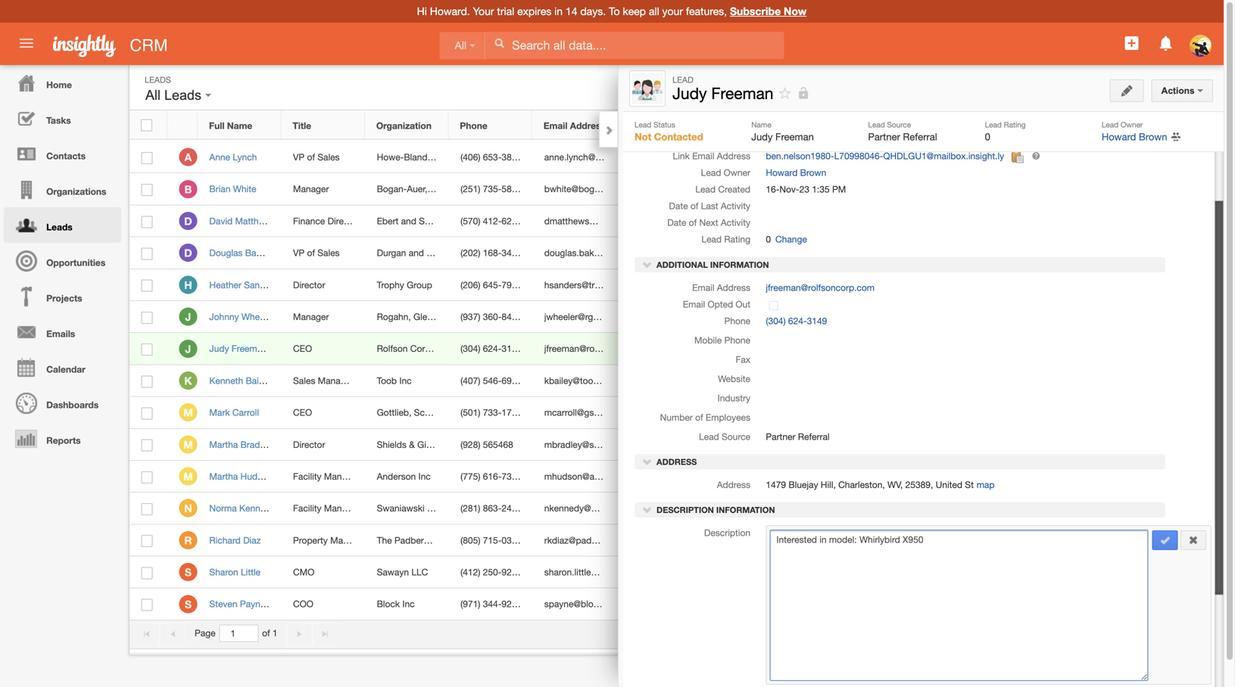 Task type: vqa. For each thing, say whether or not it's contained in the screenshot.


Task type: describe. For each thing, give the bounding box(es) containing it.
howard brown cell
[[833, 493, 917, 525]]

sharon.little@sawayn.com cell
[[533, 557, 650, 589]]

address up anne.lynch@howeblanda.com cell
[[570, 120, 606, 131]]

disqualified inside k row
[[673, 376, 720, 386]]

16-nov-23 1:35 pm for kbailey@toobinc.com
[[712, 376, 792, 386]]

gottlieb, schultz and d'amore cell
[[365, 397, 500, 429]]

lead source partner referral
[[868, 120, 937, 143]]

manager for r
[[330, 535, 366, 546]]

1479 bluejay hill, charleston, wv, 25389, united states
[[766, 480, 991, 490]]

hi howard. your trial expires in 14 days. to keep all your features, subscribe now
[[417, 5, 807, 17]]

lead inside lead rating 0
[[985, 120, 1002, 129]]

smartmerge leads link
[[1002, 159, 1079, 170]]

(251) 735-5824
[[461, 184, 522, 194]]

1:35 inside n row
[[758, 503, 776, 514]]

rkdiaz@padbergh.com
[[544, 535, 635, 546]]

0 vertical spatial organization
[[699, 101, 751, 111]]

sons for ebert and sons
[[419, 216, 440, 226]]

freeman down johnny wheeler link
[[232, 344, 267, 354]]

open for mcarroll@gsd.com
[[628, 408, 653, 418]]

toob
[[377, 376, 397, 386]]

leads up the opportunities link
[[46, 222, 73, 233]]

mark
[[209, 408, 230, 418]]

(281) 863-2433 cell
[[449, 493, 533, 525]]

number of employees
[[660, 412, 751, 423]]

brown inside h 'row'
[[879, 280, 905, 290]]

address down responsible on the top right of the page
[[717, 151, 751, 161]]

partner inside lead source partner referral
[[868, 131, 900, 143]]

0 vertical spatial ceo
[[766, 84, 785, 95]]

bin
[[1059, 119, 1074, 129]]

address up out
[[717, 282, 751, 293]]

sharon.little@sawayn.com
[[544, 567, 650, 578]]

1:35 inside a row
[[758, 152, 776, 162]]

howe-blanda llc
[[377, 152, 452, 162]]

anne
[[209, 152, 230, 162]]

1 vertical spatial title
[[293, 120, 311, 131]]

1:35 inside k row
[[758, 376, 776, 386]]

3 m row from the top
[[130, 461, 992, 493]]

brian
[[209, 184, 231, 194]]

durgan
[[377, 248, 406, 258]]

sales for a
[[318, 152, 340, 162]]

david matthews
[[209, 216, 275, 226]]

mhudson@andersoninc.com cell
[[533, 461, 660, 493]]

k row
[[130, 365, 992, 397]]

16-nov-23 1:35 pm cell for dmatthews@ebertandsons.com
[[700, 206, 833, 238]]

corporation for rolfson corporation (304) 624-3149
[[410, 344, 459, 354]]

the
[[377, 535, 392, 546]]

hudson
[[241, 471, 272, 482]]

white
[[233, 184, 256, 194]]

of left 1
[[262, 628, 270, 639]]

dmatthews@ebertandsons.com cell
[[533, 206, 673, 238]]

tasks link
[[4, 101, 121, 136]]

leads up all leads
[[145, 75, 171, 85]]

finance director
[[293, 216, 360, 226]]

(775) 616-7387
[[461, 471, 522, 482]]

number
[[660, 412, 693, 423]]

nov- inside r row
[[726, 535, 745, 546]]

jwheeler@rgf.com cell
[[533, 301, 616, 333]]

vp of sales cell for a
[[281, 142, 365, 174]]

jfreeman@rolfsoncorp.com for jfreeman@rolfsoncorp.com cell
[[544, 344, 653, 354]]

director inside cell
[[328, 216, 360, 226]]

swaniawski llc cell
[[365, 493, 449, 525]]

follow image inside k row
[[928, 375, 943, 389]]

property manager
[[293, 535, 366, 546]]

0 vertical spatial lead created
[[711, 120, 769, 131]]

Description text field
[[770, 530, 1149, 682]]

1738
[[502, 408, 522, 418]]

judy right lead icon
[[673, 84, 707, 103]]

manager right wheeler
[[293, 312, 329, 322]]

howard inside r row
[[844, 535, 876, 546]]

source for lead source
[[722, 432, 751, 442]]

open - notcontacted 16-nov-23 1:35 pm for mhudson@andersoninc.com
[[628, 471, 792, 482]]

(206) 645-7995 cell
[[449, 269, 533, 301]]

heather sanders link
[[209, 280, 285, 290]]

16- inside a row
[[712, 152, 726, 162]]

of right number
[[695, 412, 703, 423]]

bluejay
[[789, 480, 818, 490]]

facility manager cell for n
[[281, 493, 365, 525]]

lead rating
[[702, 234, 751, 245]]

546-
[[483, 376, 502, 386]]

follow image for h
[[928, 279, 943, 293]]

closed inside r row
[[628, 535, 665, 546]]

new lead link
[[1108, 76, 1170, 98]]

all
[[649, 5, 659, 17]]

0 vertical spatial 624-
[[788, 316, 807, 326]]

(971)
[[461, 599, 481, 610]]

anderson inc cell
[[365, 461, 449, 493]]

opportunities
[[46, 258, 105, 268]]

s for sharon little
[[185, 567, 192, 579]]

date of last activity date of next activity
[[667, 201, 751, 228]]

open - notcontacted 16-nov-23 1:35 pm for mbradley@shieldsgigot.com
[[628, 440, 792, 450]]

1 horizontal spatial owner
[[867, 120, 896, 131]]

farrell
[[467, 312, 492, 322]]

cancel image
[[1188, 536, 1199, 546]]

1 vertical spatial change
[[776, 234, 807, 245]]

email up email opted out
[[692, 282, 715, 293]]

s for steven payne
[[185, 599, 192, 611]]

partner referral
[[766, 432, 830, 442]]

1 vertical spatial phone
[[725, 316, 751, 326]]

(937) 360-8462
[[461, 312, 522, 322]]

624- inside 'j' row
[[483, 344, 502, 354]]

ebert and sons cell
[[365, 206, 449, 238]]

pm inside n row
[[778, 503, 792, 514]]

record permissions image
[[797, 84, 811, 103]]

swaniawski
[[377, 503, 425, 514]]

llc inside a row
[[435, 152, 452, 162]]

1 horizontal spatial 3149
[[807, 316, 827, 326]]

closed - disqualified for a
[[628, 152, 720, 162]]

manager inside b row
[[293, 184, 329, 194]]

open down rolfson corporation
[[774, 118, 799, 128]]

jfreeman@rolfsoncorp.com link
[[766, 282, 875, 293]]

16- inside r row
[[712, 535, 726, 546]]

sales inside 'cell'
[[293, 376, 315, 386]]

1
[[273, 628, 278, 639]]

7387
[[502, 471, 522, 482]]

referral inside lead source partner referral
[[903, 131, 937, 143]]

facility manager for n
[[293, 503, 360, 514]]

facility for n
[[293, 503, 322, 514]]

home
[[46, 80, 72, 90]]

(775) 616-7387 cell
[[449, 461, 533, 493]]

schultz
[[414, 408, 444, 418]]

calendar link
[[4, 350, 121, 386]]

m for martha bradley
[[183, 439, 193, 451]]

sales manager
[[293, 376, 354, 386]]

recycle bin link
[[1002, 119, 1081, 131]]

name for name judy freeman
[[752, 120, 772, 129]]

toob inc cell
[[365, 365, 449, 397]]

howard brown for a howard brown link
[[844, 152, 905, 162]]

lead inside lead status not contacted
[[635, 120, 652, 129]]

(281)
[[461, 503, 481, 514]]

s link for sharon little
[[179, 564, 197, 582]]

shields & gigot
[[377, 440, 440, 450]]

manager for m
[[324, 471, 360, 482]]

johnny
[[209, 312, 239, 322]]

wv,
[[888, 480, 903, 490]]

contacts link
[[4, 136, 121, 172]]

richard diaz
[[209, 535, 261, 546]]

email down the user responsible
[[692, 151, 715, 161]]

finance director cell
[[281, 206, 365, 238]]

notcontacted for mcarroll@gsd.com
[[662, 408, 719, 418]]

9290
[[502, 599, 522, 610]]

in
[[555, 5, 563, 17]]

1:35 inside r row
[[758, 535, 776, 546]]

23 inside n row
[[745, 503, 755, 514]]

right click to copy email address image
[[1012, 151, 1024, 163]]

martha hudson link
[[209, 471, 280, 482]]

follow image for a
[[928, 151, 943, 165]]

address down number
[[654, 457, 697, 467]]

baker
[[245, 248, 269, 258]]

howard brown for howard brown link related to m
[[844, 471, 905, 482]]

a row
[[130, 142, 992, 174]]

d for douglas baker
[[184, 247, 192, 260]]

full
[[209, 120, 225, 131]]

0 vertical spatial created
[[735, 120, 769, 131]]

judy inside name judy freeman
[[752, 131, 773, 143]]

Search all data.... text field
[[486, 32, 784, 59]]

1 d row from the top
[[130, 206, 992, 238]]

navigation containing home
[[0, 65, 121, 457]]

brown inside cell
[[879, 503, 905, 514]]

description information
[[654, 506, 775, 516]]

all for all leads
[[145, 87, 161, 103]]

facility manager cell for m
[[281, 461, 365, 493]]

sales manager cell
[[281, 365, 365, 397]]

gottlieb, schultz and d'amore
[[377, 408, 500, 418]]

shields & gigot cell
[[365, 429, 449, 461]]

23 inside h 'row'
[[745, 280, 755, 290]]

of left next
[[689, 217, 697, 228]]

martha for martha hudson
[[209, 471, 238, 482]]

freeman up responsible on the top right of the page
[[712, 84, 774, 103]]

(304) 624-3149 cell
[[449, 333, 533, 365]]

1 vertical spatial partner
[[766, 432, 796, 442]]

follow image for bwhite@boganinc.com
[[928, 183, 943, 197]]

open for dmatthews@ebertandsons.com
[[628, 216, 653, 226]]

16-nov-23 1:35 pm cell for hsanders@trophygroup.com
[[700, 269, 833, 301]]

brown inside r row
[[879, 535, 905, 546]]

closed - disqualified cell for r
[[616, 525, 720, 557]]

trophy group
[[377, 280, 432, 290]]

richard
[[209, 535, 241, 546]]

1 vertical spatial lead created
[[696, 184, 751, 195]]

0 inside lead rating 0
[[985, 131, 991, 143]]

and right 'durgan'
[[409, 248, 424, 258]]

property manager cell
[[281, 525, 366, 557]]

2 horizontal spatial lead owner
[[1102, 120, 1143, 129]]

3149 inside 'j' row
[[502, 344, 522, 354]]

bogan-auer, inc. cell
[[365, 174, 449, 206]]

jfreeman@rolfsoncorp.com cell
[[533, 333, 653, 365]]

(412) 250-9270
[[461, 567, 522, 578]]

653-
[[483, 152, 502, 162]]

howard brown link for b
[[844, 184, 905, 194]]

open - notcontacted 16-nov-23 1:35 pm for mcarroll@gsd.com
[[628, 408, 792, 418]]

pm inside a row
[[778, 152, 792, 162]]

judy freeman inside 'j' row
[[209, 344, 267, 354]]

16-nov-23 1:35 pm for anne.lynch@howeblanda.com
[[712, 152, 792, 162]]

6906
[[502, 376, 522, 386]]

0 horizontal spatial lead owner
[[701, 168, 751, 178]]

anne.lynch@howeblanda.com cell
[[533, 142, 666, 174]]

Search this list... text field
[[716, 76, 886, 98]]

leads link
[[4, 208, 121, 243]]

0 vertical spatial phone
[[460, 120, 488, 131]]

chevron down image for description
[[642, 505, 653, 516]]

organizations
[[46, 186, 106, 197]]

durgan and sons cell
[[365, 238, 449, 269]]

mhudson@andersoninc.com
[[544, 471, 660, 482]]

(971) 344-9290 cell
[[449, 589, 533, 621]]

nov- inside b row
[[726, 184, 745, 194]]

2 horizontal spatial owner
[[1121, 120, 1143, 129]]

howard inside cell
[[844, 503, 876, 514]]

chevron down image for address
[[642, 457, 653, 467]]

director for h
[[293, 280, 325, 290]]

organizations link
[[4, 172, 121, 208]]

brown inside b row
[[879, 184, 905, 194]]

pm inside h 'row'
[[778, 280, 792, 290]]

(805) 715-0369 cell
[[449, 525, 533, 557]]

mbradley@shieldsgigot.com
[[544, 440, 659, 450]]

chevron right image
[[604, 125, 614, 136]]

kenneth
[[209, 376, 243, 386]]

brown inside a row
[[879, 152, 905, 162]]

open - notcontacted cell for mbradley@shieldsgigot.com
[[616, 429, 719, 461]]

(501) 733-1738 cell
[[449, 397, 533, 429]]

m for mark carroll
[[183, 407, 193, 419]]

sawayn llc cell
[[365, 557, 449, 589]]

closed inside k row
[[628, 376, 665, 386]]

follow image for sharon.little@sawayn.com
[[928, 566, 943, 581]]

and right the schultz
[[447, 408, 462, 418]]

nov- inside n row
[[726, 503, 745, 514]]

vp of sales for a
[[293, 152, 340, 162]]

16- inside k row
[[712, 376, 726, 386]]

jfreeman@rolfsoncorp.com for "jfreeman@rolfsoncorp.com" link
[[766, 282, 875, 293]]

mbradley@shieldsgigot.com cell
[[533, 429, 659, 461]]

trial
[[497, 5, 514, 17]]

vp for a
[[293, 152, 305, 162]]

pm inside b row
[[778, 184, 792, 194]]

closed - disqualified cell for b
[[616, 174, 720, 206]]

1 horizontal spatial (304)
[[766, 316, 786, 326]]

gottlieb,
[[377, 408, 412, 418]]

863-
[[483, 503, 502, 514]]

d link for david matthews
[[179, 212, 197, 230]]

manager for k
[[318, 376, 354, 386]]

leads right smartmerge
[[1055, 159, 1079, 170]]

howard inside b row
[[844, 184, 876, 194]]

0 vertical spatial change
[[881, 118, 913, 128]]

16-nov-23 1:35 pm cell for douglas.baker@durganandsons.com
[[700, 238, 833, 269]]

0 vertical spatial judy freeman
[[766, 68, 824, 78]]

(407) 546-6906 cell
[[449, 365, 533, 397]]

16-nov-23 1:35 pm for bwhite@boganinc.com
[[712, 184, 792, 194]]

1:35 inside h 'row'
[[758, 280, 776, 290]]

carroll
[[232, 408, 259, 418]]

sales for d
[[318, 248, 340, 258]]

1 vertical spatial 0
[[766, 234, 771, 245]]

name for name
[[727, 68, 751, 78]]

s link for steven payne
[[179, 596, 197, 614]]

email up a row
[[544, 120, 568, 131]]

- inside n row
[[656, 503, 659, 514]]

freeman inside name judy freeman
[[776, 131, 814, 143]]

1 vertical spatial judy freeman
[[673, 84, 774, 103]]

16-nov-23 1:35 pm cell for mcarroll@gsd.com
[[700, 397, 833, 429]]

howard brown for howard brown cell
[[844, 503, 905, 514]]

(570) 412-6279
[[461, 216, 522, 226]]

&
[[409, 440, 415, 450]]

open for nkennedy@swaniawskillc.com
[[628, 503, 653, 514]]

open - notcontacted 16-nov-23 1:35 pm for hsanders@trophygroup.com
[[628, 280, 792, 290]]

16-nov-23 1:35 pm for sharon.little@sawayn.com
[[712, 567, 792, 578]]

martha bradley link
[[209, 440, 279, 450]]

status for lead status
[[651, 120, 679, 131]]

(281) 863-2433
[[461, 503, 522, 514]]

1 activity from the top
[[721, 201, 751, 211]]

open - notcontacted 16-nov-23 1:35 pm for douglas.baker@durganandsons.com
[[628, 248, 792, 258]]

(570) 412-6279 cell
[[449, 206, 533, 238]]

reports link
[[4, 421, 121, 457]]

23 inside a row
[[745, 152, 755, 162]]

actions button
[[1152, 80, 1213, 102]]

mcarroll@gsd.com
[[544, 408, 620, 418]]

mcarroll@gsd.com cell
[[533, 397, 620, 429]]

1 horizontal spatial lead owner
[[843, 120, 896, 131]]

1 m row from the top
[[130, 397, 992, 429]]

crm
[[130, 36, 168, 55]]

information for description information
[[716, 506, 775, 516]]

address up the description information
[[717, 480, 751, 490]]

howard brown for howard brown link associated with d
[[844, 248, 905, 258]]

follow image for s
[[928, 598, 943, 613]]

16- inside b row
[[712, 184, 726, 194]]

howe-
[[377, 152, 404, 162]]

manager cell for b
[[281, 174, 365, 206]]

and right ebert
[[401, 216, 416, 226]]

disqualified inside a row
[[673, 152, 720, 162]]

(928) 565468 cell
[[449, 429, 533, 461]]

open for mhudson@andersoninc.com
[[628, 471, 653, 482]]

0 horizontal spatial name
[[227, 120, 252, 131]]

sons for durgan and sons
[[427, 248, 447, 258]]

description for description information
[[657, 506, 714, 516]]

howard brown link for m
[[844, 471, 905, 482]]

the padberg company cell
[[365, 525, 471, 557]]

freeman up record permissions icon
[[788, 68, 824, 78]]

- inside h 'row'
[[656, 280, 659, 290]]

open up kbailey@toobinc.com closed - disqualified
[[628, 344, 653, 354]]

rolfson corporation cell
[[365, 333, 459, 365]]

168-
[[483, 248, 502, 258]]

1 horizontal spatial title
[[734, 84, 751, 95]]

open - notcontacted cell for mhudson@andersoninc.com
[[616, 461, 719, 493]]

diaz
[[243, 535, 261, 546]]

heather sanders
[[209, 280, 278, 290]]

coo cell
[[281, 589, 365, 621]]

(202) 168-3484 cell
[[449, 238, 533, 269]]

howard brown link for h
[[844, 280, 905, 290]]

follow image for r
[[928, 534, 943, 549]]

follow image for mhudson@andersoninc.com
[[928, 470, 943, 485]]

(805) 715-0369
[[461, 535, 522, 546]]

closed - disqualified for b
[[628, 184, 720, 194]]



Task type: locate. For each thing, give the bounding box(es) containing it.
activity up lead rating
[[721, 217, 751, 228]]

1 vertical spatial m
[[183, 439, 193, 451]]

leads down crm
[[164, 87, 202, 103]]

3 follow image from the top
[[928, 311, 943, 325]]

(304) 624-3149 link
[[766, 316, 827, 326]]

howard inside h 'row'
[[844, 280, 876, 290]]

inc right block
[[402, 599, 415, 610]]

0 vertical spatial vp
[[293, 152, 305, 162]]

k
[[184, 375, 192, 387]]

facility for m
[[293, 471, 322, 482]]

j for johnny wheeler
[[185, 311, 191, 323]]

0 horizontal spatial title
[[293, 120, 311, 131]]

- inside r row
[[667, 535, 671, 546]]

3 open - notcontacted cell from the top
[[616, 269, 719, 301]]

follow image for douglas.baker@durganandsons.com
[[928, 247, 943, 261]]

inc for m
[[418, 471, 431, 482]]

16-nov-23 1:35 pm cell for mbradley@shieldsgigot.com
[[700, 429, 833, 461]]

of inside a row
[[307, 152, 315, 162]]

1 horizontal spatial rating
[[1004, 120, 1026, 129]]

d link down b
[[179, 212, 197, 230]]

map link
[[977, 480, 995, 490]]

judy right responsible on the top right of the page
[[752, 131, 773, 143]]

sales right bailey
[[293, 376, 315, 386]]

2 j from the top
[[185, 343, 191, 355]]

5 follow image from the top
[[928, 406, 943, 421]]

manager inside 'cell'
[[318, 376, 354, 386]]

facility manager for m
[[293, 471, 360, 482]]

judy up rolfson corporation
[[766, 68, 786, 78]]

3 m from the top
[[183, 471, 193, 483]]

status inside lead status not contacted
[[654, 120, 675, 129]]

5 open - notcontacted 16-nov-23 1:35 pm from the top
[[628, 344, 792, 354]]

1 vertical spatial llc
[[427, 503, 444, 514]]

spayne@blockinc.com
[[544, 599, 636, 610]]

616-
[[483, 471, 502, 482]]

0 vertical spatial llc
[[435, 152, 452, 162]]

j link down h
[[179, 308, 197, 326]]

follow image inside b row
[[928, 183, 943, 197]]

martha for martha bradley
[[209, 440, 238, 450]]

howe-blanda llc cell
[[365, 142, 452, 174]]

sales left howe-
[[318, 152, 340, 162]]

and inside 'j' row
[[450, 312, 465, 322]]

1 vertical spatial facility manager
[[293, 503, 360, 514]]

s row
[[130, 557, 992, 589], [130, 589, 992, 621]]

2 vertical spatial m
[[183, 471, 193, 483]]

auer,
[[407, 184, 428, 194]]

closed - disqualified cell
[[616, 142, 720, 174], [616, 174, 720, 206], [616, 365, 720, 397], [616, 525, 720, 557]]

manager cell
[[281, 174, 365, 206], [281, 301, 365, 333]]

llc inside n row
[[427, 503, 444, 514]]

0 vertical spatial source
[[887, 120, 911, 129]]

source up ben.nelson1980-l70998046-qhdlgu1@mailbox.insight.ly link
[[887, 120, 911, 129]]

16-nov-23 1:35 pm for spayne@blockinc.com
[[712, 599, 792, 610]]

closed inside a row
[[628, 152, 665, 162]]

1 vertical spatial rating
[[724, 234, 751, 245]]

follow image for d
[[928, 215, 943, 229]]

corporation down rogahn, gleason and farrell at the left of the page
[[410, 344, 459, 354]]

chevron down image
[[642, 259, 653, 270]]

rolfson for rolfson corporation
[[766, 101, 797, 111]]

1 martha from the top
[[209, 440, 238, 450]]

0 horizontal spatial referral
[[798, 432, 830, 442]]

all link
[[440, 32, 485, 59]]

facility up property
[[293, 503, 322, 514]]

kbailey@toobinc.com cell
[[533, 365, 631, 397]]

4 open - notcontacted cell from the top
[[616, 301, 719, 333]]

blanda
[[404, 152, 432, 162]]

row group containing a
[[130, 142, 992, 621]]

disqualified inside r row
[[673, 535, 720, 546]]

2 open - notcontacted 16-nov-23 1:35 pm from the top
[[628, 248, 792, 258]]

m left mark
[[183, 407, 193, 419]]

of down the 'finance'
[[307, 248, 315, 258]]

lead image
[[632, 73, 663, 104]]

1 vertical spatial date
[[667, 217, 686, 228]]

open - notcontacted 16-nov-23 1:35 pm up the description information
[[628, 471, 792, 482]]

2 manager cell from the top
[[281, 301, 365, 333]]

4 closed - disqualified cell from the top
[[616, 525, 720, 557]]

sales inside a row
[[318, 152, 340, 162]]

2 m link from the top
[[179, 436, 197, 454]]

follow image
[[778, 86, 793, 101], [928, 151, 943, 165], [928, 215, 943, 229], [928, 279, 943, 293], [928, 343, 943, 357], [928, 438, 943, 453], [928, 502, 943, 517], [928, 534, 943, 549], [928, 598, 943, 613]]

r row
[[130, 525, 992, 557]]

0 vertical spatial chevron down image
[[642, 457, 653, 467]]

2 m row from the top
[[130, 429, 992, 461]]

1 vertical spatial ceo cell
[[281, 397, 365, 429]]

row containing full name
[[130, 111, 991, 140]]

0369
[[502, 535, 522, 546]]

follow image
[[928, 183, 943, 197], [928, 247, 943, 261], [928, 311, 943, 325], [928, 375, 943, 389], [928, 406, 943, 421], [928, 470, 943, 485], [928, 566, 943, 581]]

director cell right sanders
[[281, 269, 365, 301]]

vp of sales down the finance director cell
[[293, 248, 340, 258]]

2 open - notcontacted cell from the top
[[616, 238, 719, 269]]

row group
[[130, 142, 992, 621]]

llc inside "cell"
[[412, 567, 428, 578]]

d down b
[[184, 215, 192, 228]]

pm
[[778, 152, 792, 162], [778, 184, 792, 194], [832, 184, 846, 195], [778, 216, 792, 226], [778, 248, 792, 258], [778, 280, 792, 290], [778, 312, 792, 322], [778, 344, 792, 354], [778, 376, 792, 386], [778, 408, 792, 418], [778, 440, 792, 450], [778, 471, 792, 482], [778, 503, 792, 514], [778, 535, 792, 546], [778, 567, 792, 578], [778, 599, 792, 610]]

nov- inside k row
[[726, 376, 745, 386]]

0 horizontal spatial email address
[[544, 120, 606, 131]]

description
[[657, 506, 714, 516], [704, 528, 751, 539]]

2 chevron down image from the top
[[642, 505, 653, 516]]

nkennedy@swaniawskillc.com cell
[[533, 493, 667, 525]]

j link for judy freeman
[[179, 340, 197, 358]]

5 open - notcontacted cell from the top
[[616, 333, 719, 365]]

open - notcontacted 16-nov-23 1:35 pm down 1479
[[628, 503, 792, 514]]

(937)
[[461, 312, 481, 322]]

judy freeman up kenneth bailey
[[209, 344, 267, 354]]

trophy group cell
[[365, 269, 449, 301]]

1 m from the top
[[183, 407, 193, 419]]

2 s link from the top
[[179, 596, 197, 614]]

row
[[130, 111, 991, 140]]

- inside k row
[[667, 376, 671, 386]]

mobile phone
[[695, 335, 751, 346]]

412-
[[483, 216, 502, 226]]

(937) 360-8462 cell
[[449, 301, 533, 333]]

cell
[[954, 174, 992, 206], [833, 206, 917, 238], [954, 206, 992, 238], [954, 269, 992, 301], [833, 301, 917, 333], [954, 301, 992, 333], [130, 333, 167, 365], [833, 333, 917, 365], [954, 333, 992, 365], [833, 365, 917, 397], [954, 365, 992, 397], [833, 397, 917, 429], [954, 397, 992, 429], [833, 429, 917, 461], [616, 557, 700, 589], [833, 557, 917, 589], [954, 557, 992, 589], [616, 589, 700, 621], [833, 589, 917, 621], [954, 589, 992, 621]]

closed - disqualified inside a row
[[628, 152, 720, 162]]

all inside "all" link
[[455, 40, 467, 51]]

1 s link from the top
[[179, 564, 197, 582]]

m link for mark carroll
[[179, 404, 197, 422]]

richard diaz link
[[209, 535, 268, 546]]

0 vertical spatial j link
[[179, 308, 197, 326]]

open - notcontacted 16-nov-23 1:35 pm down additional information
[[628, 280, 792, 290]]

2 vp from the top
[[293, 248, 305, 258]]

closed down the nkennedy@swaniawskillc.com
[[628, 535, 665, 546]]

j
[[185, 311, 191, 323], [185, 343, 191, 355]]

1 vertical spatial 3149
[[502, 344, 522, 354]]

open - notcontacted 16-nov-23 1:35 pm down email opted out
[[628, 312, 792, 322]]

1 closed - disqualified cell from the top
[[616, 142, 720, 174]]

rogahn, gleason and farrell
[[377, 312, 492, 322]]

4 16-nov-23 1:35 pm cell from the top
[[700, 238, 833, 269]]

1 j from the top
[[185, 311, 191, 323]]

dashboards link
[[4, 386, 121, 421]]

follow image for mcarroll@gsd.com
[[928, 406, 943, 421]]

4 follow image from the top
[[928, 375, 943, 389]]

2 martha from the top
[[209, 471, 238, 482]]

reports
[[46, 436, 81, 446]]

name inside name judy freeman
[[752, 120, 772, 129]]

565468
[[483, 440, 513, 450]]

6 open - notcontacted 16-nov-23 1:35 pm from the top
[[628, 408, 792, 418]]

16- inside h 'row'
[[712, 280, 726, 290]]

2 d from the top
[[184, 247, 192, 260]]

vp right 'lynch'
[[293, 152, 305, 162]]

heather
[[209, 280, 242, 290]]

llc right blanda
[[435, 152, 452, 162]]

715-
[[483, 535, 502, 546]]

3149 down "jfreeman@rolfsoncorp.com" link
[[807, 316, 827, 326]]

12 16-nov-23 1:35 pm cell from the top
[[700, 493, 833, 525]]

follow image for j
[[928, 343, 943, 357]]

rating for lead rating
[[724, 234, 751, 245]]

0 horizontal spatial change
[[776, 234, 807, 245]]

1 closed from the top
[[628, 152, 665, 162]]

0 vertical spatial referral
[[903, 131, 937, 143]]

qhdlgu1@mailbox.insight.ly
[[883, 151, 1005, 161]]

0 horizontal spatial jfreeman@rolfsoncorp.com
[[544, 344, 653, 354]]

15 16-nov-23 1:35 pm cell from the top
[[700, 589, 833, 621]]

16-nov-23 1:35 pm for rkdiaz@padbergh.com
[[712, 535, 792, 546]]

23 inside r row
[[745, 535, 755, 546]]

inc right anderson
[[418, 471, 431, 482]]

not
[[635, 131, 652, 143]]

follow image inside h 'row'
[[928, 279, 943, 293]]

all down crm
[[145, 87, 161, 103]]

1 vertical spatial email address
[[692, 282, 751, 293]]

howard brown inside h 'row'
[[844, 280, 905, 290]]

calendar
[[46, 364, 85, 375]]

and left farrell
[[450, 312, 465, 322]]

closed down not
[[628, 152, 665, 162]]

douglas.baker@durganandsons.com cell
[[533, 238, 693, 269]]

250-
[[483, 567, 502, 578]]

0 horizontal spatial source
[[722, 432, 751, 442]]

brian white link
[[209, 184, 264, 194]]

manager inside cell
[[330, 535, 366, 546]]

cmo cell
[[281, 557, 365, 589]]

j link for johnny wheeler
[[179, 308, 197, 326]]

of left last
[[691, 201, 699, 211]]

sons
[[419, 216, 440, 226], [427, 248, 447, 258]]

inc right toob
[[399, 376, 412, 386]]

closed inside b row
[[628, 184, 665, 194]]

white image
[[494, 38, 505, 48]]

0 vertical spatial manager cell
[[281, 174, 365, 206]]

(251) 735-5824 cell
[[449, 174, 533, 206]]

1479
[[766, 480, 786, 490]]

jfreeman@rolfsoncorp.com up (304) 624-3149 link
[[766, 282, 875, 293]]

lead owner down new
[[1102, 120, 1143, 129]]

16-nov-23 1:35 pm cell for jfreeman@rolfsoncorp.com
[[700, 333, 833, 365]]

manager inside n row
[[324, 503, 360, 514]]

0 vertical spatial partner
[[868, 131, 900, 143]]

(406) 653-3860 cell
[[449, 142, 533, 174]]

hsanders@trophygroup.com cell
[[533, 269, 659, 301]]

2 j row from the top
[[130, 333, 992, 365]]

5 16-nov-23 1:35 pm cell from the top
[[700, 269, 833, 301]]

referral up bluejay
[[798, 432, 830, 442]]

2 horizontal spatial name
[[752, 120, 772, 129]]

0 horizontal spatial 0
[[766, 234, 771, 245]]

2 vertical spatial sales
[[293, 376, 315, 386]]

1 d from the top
[[184, 215, 192, 228]]

1 vertical spatial vp of sales
[[293, 248, 340, 258]]

3 open - notcontacted 16-nov-23 1:35 pm from the top
[[628, 280, 792, 290]]

None checkbox
[[141, 119, 152, 131], [141, 248, 153, 260], [141, 280, 153, 292], [141, 312, 153, 324], [141, 344, 153, 356], [141, 376, 153, 388], [141, 408, 153, 420], [141, 472, 153, 484], [141, 600, 153, 612], [141, 119, 152, 131], [141, 248, 153, 260], [141, 280, 153, 292], [141, 312, 153, 324], [141, 344, 153, 356], [141, 376, 153, 388], [141, 408, 153, 420], [141, 472, 153, 484], [141, 600, 153, 612]]

0 vertical spatial corporation
[[800, 101, 848, 111]]

ceo cell
[[281, 333, 365, 365], [281, 397, 365, 429]]

14
[[566, 5, 578, 17]]

contacts
[[46, 151, 86, 161]]

new
[[1118, 82, 1137, 92]]

6 follow image from the top
[[928, 470, 943, 485]]

1 16-nov-23 1:35 pm cell from the top
[[700, 142, 833, 174]]

2 16-nov-23 1:35 pm cell from the top
[[700, 174, 833, 206]]

owner down new
[[1121, 120, 1143, 129]]

2 facility manager cell from the top
[[281, 493, 365, 525]]

1 vp of sales from the top
[[293, 152, 340, 162]]

referral up qhdlgu1@mailbox.insight.ly
[[903, 131, 937, 143]]

disqualified down the description information
[[673, 535, 720, 546]]

(407) 546-6906
[[461, 376, 522, 386]]

1 field
[[220, 626, 258, 642]]

(202)
[[461, 248, 481, 258]]

sons down inc.
[[419, 216, 440, 226]]

(501) 733-1738
[[461, 408, 522, 418]]

d row
[[130, 206, 992, 238], [130, 238, 992, 269]]

4 closed from the top
[[628, 535, 665, 546]]

16-nov-23 import link
[[1002, 262, 1088, 273]]

2 d row from the top
[[130, 238, 992, 269]]

facility manager cell
[[281, 461, 365, 493], [281, 493, 365, 525]]

2 vp of sales cell from the top
[[281, 238, 365, 269]]

(501)
[[461, 408, 481, 418]]

lead created up responsible on the top right of the page
[[711, 120, 769, 131]]

of 1
[[262, 628, 278, 639]]

0 horizontal spatial owner
[[724, 168, 751, 178]]

chevron down image up mhudson@andersoninc.com
[[642, 457, 653, 467]]

0 horizontal spatial change link
[[771, 232, 807, 247]]

s link up page
[[179, 596, 197, 614]]

2 vertical spatial inc
[[402, 599, 415, 610]]

spayne@blockinc.com cell
[[533, 589, 636, 621]]

bwhite@boganinc.com cell
[[533, 174, 637, 206]]

16-nov-23 1:35 pm inside a row
[[712, 152, 792, 162]]

open inside n row
[[628, 503, 653, 514]]

howard brown link for r
[[844, 535, 905, 546]]

s left steven at the left bottom of the page
[[185, 599, 192, 611]]

closed - disqualified cell for a
[[616, 142, 720, 174]]

director cell for h
[[281, 269, 365, 301]]

follow image inside the 's' row
[[928, 566, 943, 581]]

1 horizontal spatial 624-
[[788, 316, 807, 326]]

notcontacted for douglas.baker@durganandsons.com
[[662, 248, 719, 258]]

m link left the martha bradley
[[179, 436, 197, 454]]

follow image inside the 's' row
[[928, 598, 943, 613]]

ben.nelson1980-l70998046-qhdlgu1@mailbox.insight.ly link
[[766, 151, 1005, 161]]

0 vertical spatial director cell
[[281, 269, 365, 301]]

pm inside k row
[[778, 376, 792, 386]]

7 follow image from the top
[[928, 566, 943, 581]]

1 horizontal spatial referral
[[903, 131, 937, 143]]

phone up fax
[[725, 335, 751, 346]]

23 inside b row
[[745, 184, 755, 194]]

1 follow image from the top
[[928, 183, 943, 197]]

lead created up last
[[696, 184, 751, 195]]

0 horizontal spatial rolfson
[[377, 344, 408, 354]]

1 j link from the top
[[179, 308, 197, 326]]

0 vertical spatial rolfson
[[766, 101, 797, 111]]

1 horizontal spatial jfreeman@rolfsoncorp.com
[[766, 282, 875, 293]]

645-
[[483, 280, 502, 290]]

manager left the
[[330, 535, 366, 546]]

1 manager cell from the top
[[281, 174, 365, 206]]

information down 1479
[[716, 506, 775, 516]]

- inside b row
[[667, 184, 671, 194]]

contacted
[[654, 131, 703, 143]]

j row
[[130, 301, 992, 333], [130, 333, 992, 365]]

open for hsanders@trophygroup.com
[[628, 280, 653, 290]]

open - notcontacted cell for jfreeman@rolfsoncorp.com
[[616, 333, 719, 365]]

jfreeman@rolfsoncorp.com inside cell
[[544, 344, 653, 354]]

rkdiaz@padbergh.com cell
[[533, 525, 635, 557]]

m link left mark
[[179, 404, 197, 422]]

j up k link
[[185, 343, 191, 355]]

4 disqualified from the top
[[673, 535, 720, 546]]

16- inside n row
[[712, 503, 726, 514]]

2 j link from the top
[[179, 340, 197, 358]]

actions
[[1162, 86, 1198, 96]]

2 s from the top
[[185, 599, 192, 611]]

open - notcontacted 16-nov-23 1:35 pm inside h 'row'
[[628, 280, 792, 290]]

1 horizontal spatial name
[[727, 68, 751, 78]]

open - notcontacted cell for jwheeler@rgf.com
[[616, 301, 719, 333]]

1 horizontal spatial change
[[881, 118, 913, 128]]

8 open - notcontacted 16-nov-23 1:35 pm from the top
[[628, 471, 792, 482]]

(412) 250-9270 cell
[[449, 557, 533, 589]]

11 16-nov-23 1:35 pm cell from the top
[[700, 461, 833, 493]]

-
[[802, 118, 806, 128], [667, 152, 671, 162], [667, 184, 671, 194], [656, 216, 659, 226], [656, 248, 659, 258], [656, 280, 659, 290], [656, 312, 659, 322], [656, 344, 659, 354], [667, 376, 671, 386], [656, 408, 659, 418], [656, 440, 659, 450], [656, 471, 659, 482], [656, 503, 659, 514], [667, 535, 671, 546]]

d link
[[179, 212, 197, 230], [179, 244, 197, 262]]

3860
[[502, 152, 522, 162]]

16-nov-23 1:35 pm cell for nkennedy@swaniawskillc.com
[[700, 493, 833, 525]]

0 vertical spatial facility
[[293, 471, 322, 482]]

2 disqualified from the top
[[673, 184, 720, 194]]

- inside a row
[[667, 152, 671, 162]]

1 vertical spatial all
[[145, 87, 161, 103]]

howard brown link for a
[[844, 152, 905, 162]]

0 vertical spatial 3149
[[807, 316, 827, 326]]

open - notcontacted 16-nov-23 1:35 pm down number of employees
[[628, 440, 792, 450]]

additional
[[657, 260, 708, 270]]

m link for martha bradley
[[179, 436, 197, 454]]

column header
[[167, 111, 198, 140]]

m row
[[130, 397, 992, 429], [130, 429, 992, 461], [130, 461, 992, 493]]

follow image for n
[[928, 502, 943, 517]]

created up responsible on the top right of the page
[[735, 120, 769, 131]]

follow image inside 'j' row
[[928, 311, 943, 325]]

16-nov-23 1:35 pm inside r row
[[712, 535, 792, 546]]

all inside all leads button
[[145, 87, 161, 103]]

0 vertical spatial sales
[[318, 152, 340, 162]]

2 closed - disqualified cell from the top
[[616, 174, 720, 206]]

change record owner image
[[1171, 130, 1181, 144]]

director cell down sales manager 'cell'
[[281, 429, 365, 461]]

16-nov-23 1:35 pm cell for sharon.little@sawayn.com
[[700, 557, 833, 589]]

johnny wheeler link
[[209, 312, 282, 322]]

d'amore
[[465, 408, 500, 418]]

source down 'employees'
[[722, 432, 751, 442]]

open down kbailey@toobinc.com closed - disqualified
[[628, 408, 653, 418]]

0 vertical spatial change link
[[876, 115, 913, 130]]

16-nov-23 1:35 pm inside b row
[[712, 184, 792, 194]]

0 vertical spatial email address
[[544, 120, 606, 131]]

change up ben.nelson1980-l70998046-qhdlgu1@mailbox.insight.ly
[[881, 118, 913, 128]]

3149 down 8462
[[502, 344, 522, 354]]

vp of sales cell
[[281, 142, 365, 174], [281, 238, 365, 269]]

change link for open - notcontacted
[[876, 115, 913, 130]]

responsible
[[700, 134, 751, 145]]

follow image inside 'j' row
[[928, 343, 943, 357]]

judy down johnny
[[209, 344, 229, 354]]

rating for lead rating 0
[[1004, 120, 1026, 129]]

inc inside block inc cell
[[402, 599, 415, 610]]

llc for n
[[427, 503, 444, 514]]

open for douglas.baker@durganandsons.com
[[628, 248, 653, 258]]

0 vertical spatial director
[[328, 216, 360, 226]]

d link up h link
[[179, 244, 197, 262]]

14 16-nov-23 1:35 pm cell from the top
[[700, 557, 833, 589]]

kenneth bailey link
[[209, 376, 278, 386]]

1 horizontal spatial 0
[[985, 131, 991, 143]]

follow image inside a row
[[928, 151, 943, 165]]

rogahn,
[[377, 312, 411, 322]]

rolfson inside 'j' row
[[377, 344, 408, 354]]

howard brown inside a row
[[844, 152, 905, 162]]

16-nov-23 1:35 pm cell for jwheeler@rgf.com
[[700, 301, 833, 333]]

2 vertical spatial director
[[293, 440, 325, 450]]

all
[[455, 40, 467, 51], [145, 87, 161, 103]]

0 vertical spatial activity
[[721, 201, 751, 211]]

1 vp from the top
[[293, 152, 305, 162]]

inc inside anderson inc cell
[[418, 471, 431, 482]]

corporation for rolfson corporation
[[800, 101, 848, 111]]

inc for k
[[399, 376, 412, 386]]

2 d link from the top
[[179, 244, 197, 262]]

description up rkdiaz@padbergh.com closed - disqualified
[[657, 506, 714, 516]]

rolfson for rolfson corporation (304) 624-3149
[[377, 344, 408, 354]]

6 16-nov-23 1:35 pm cell from the top
[[700, 301, 833, 333]]

howard brown inside d row
[[844, 248, 905, 258]]

0 horizontal spatial 3149
[[502, 344, 522, 354]]

projects link
[[4, 279, 121, 314]]

email address
[[544, 120, 606, 131], [692, 282, 751, 293]]

1 vertical spatial referral
[[798, 432, 830, 442]]

vp of sales cell up finance director
[[281, 142, 365, 174]]

ceo down sales manager 'cell'
[[293, 408, 312, 418]]

corporation up open - notcontacted
[[800, 101, 848, 111]]

lead rating 0
[[985, 120, 1026, 143]]

2 activity from the top
[[721, 217, 751, 228]]

n
[[184, 503, 192, 515]]

inc for s
[[402, 599, 415, 610]]

director cell
[[281, 269, 365, 301], [281, 429, 365, 461]]

0 horizontal spatial 624-
[[483, 344, 502, 354]]

director cell for m
[[281, 429, 365, 461]]

open inside h 'row'
[[628, 280, 653, 290]]

howard inside a row
[[844, 152, 876, 162]]

ceo up sales manager
[[293, 344, 312, 354]]

1 closed - disqualified from the top
[[628, 152, 720, 162]]

1 vertical spatial sales
[[318, 248, 340, 258]]

martha hudson
[[209, 471, 272, 482]]

1 vertical spatial 624-
[[483, 344, 502, 354]]

judy inside 'j' row
[[209, 344, 229, 354]]

disqualified inside b row
[[673, 184, 720, 194]]

link email address
[[673, 151, 751, 161]]

d row up hsanders@trophygroup.com
[[130, 238, 992, 269]]

last
[[701, 201, 718, 211]]

1 vertical spatial s link
[[179, 596, 197, 614]]

director right the 'finance'
[[328, 216, 360, 226]]

8 16-nov-23 1:35 pm cell from the top
[[700, 365, 833, 397]]

1 j row from the top
[[130, 301, 992, 333]]

open - notcontacted 16-nov-23 1:35 pm
[[628, 216, 792, 226], [628, 248, 792, 258], [628, 280, 792, 290], [628, 312, 792, 322], [628, 344, 792, 354], [628, 408, 792, 418], [628, 440, 792, 450], [628, 471, 792, 482], [628, 503, 792, 514]]

b link
[[179, 180, 197, 198]]

open for mbradley@shieldsgigot.com
[[628, 440, 653, 450]]

0 vertical spatial inc
[[399, 376, 412, 386]]

owner up ben.nelson1980-l70998046-qhdlgu1@mailbox.insight.ly
[[867, 120, 896, 131]]

2 director cell from the top
[[281, 429, 365, 461]]

map
[[977, 480, 995, 490]]

3 m link from the top
[[179, 468, 197, 486]]

1 open - notcontacted 16-nov-23 1:35 pm from the top
[[628, 216, 792, 226]]

source for lead source partner referral
[[887, 120, 911, 129]]

2 closed from the top
[[628, 184, 665, 194]]

nov- inside h 'row'
[[726, 280, 745, 290]]

1 vertical spatial vp
[[293, 248, 305, 258]]

rating inside lead rating 0
[[1004, 120, 1026, 129]]

vp of sales inside a row
[[293, 152, 340, 162]]

1 facility manager cell from the top
[[281, 461, 365, 493]]

howard brown inside b row
[[844, 184, 905, 194]]

1 facility manager from the top
[[293, 471, 360, 482]]

pm inside r row
[[778, 535, 792, 546]]

2 follow image from the top
[[928, 247, 943, 261]]

0 vertical spatial d
[[184, 215, 192, 228]]

7995
[[502, 280, 522, 290]]

open up rkdiaz@padbergh.com closed - disqualified
[[628, 503, 653, 514]]

1 vertical spatial martha
[[209, 471, 238, 482]]

d for david matthews
[[184, 215, 192, 228]]

1 facility from the top
[[293, 471, 322, 482]]

lead inside lead source partner referral
[[868, 120, 885, 129]]

steven
[[209, 599, 237, 610]]

vp inside a row
[[293, 152, 305, 162]]

(928)
[[461, 440, 481, 450]]

16-nov-23 1:35 pm cell
[[700, 142, 833, 174], [700, 174, 833, 206], [700, 206, 833, 238], [700, 238, 833, 269], [700, 269, 833, 301], [700, 301, 833, 333], [700, 333, 833, 365], [700, 365, 833, 397], [700, 397, 833, 429], [700, 429, 833, 461], [700, 461, 833, 493], [700, 493, 833, 525], [700, 525, 833, 557], [700, 557, 833, 589], [700, 589, 833, 621]]

partner
[[868, 131, 900, 143], [766, 432, 796, 442]]

ceo cell down sales manager
[[281, 397, 365, 429]]

0 vertical spatial (304)
[[766, 316, 786, 326]]

16-nov-23 1:35 pm cell for mhudson@andersoninc.com
[[700, 461, 833, 493]]

follow image inside n row
[[928, 502, 943, 517]]

page
[[195, 628, 216, 639]]

1 vertical spatial chevron down image
[[642, 505, 653, 516]]

judy freeman up record permissions icon
[[766, 68, 824, 78]]

16-nov-23 1:35 pm cell for spayne@blockinc.com
[[700, 589, 833, 621]]

0 vertical spatial sons
[[419, 216, 440, 226]]

save image
[[1160, 536, 1171, 546]]

2 vertical spatial phone
[[725, 335, 751, 346]]

lead owner down link email address
[[701, 168, 751, 178]]

2 vertical spatial m link
[[179, 468, 197, 486]]

follow image for m
[[928, 438, 943, 453]]

your
[[473, 5, 494, 17]]

2 vp of sales from the top
[[293, 248, 340, 258]]

j down h
[[185, 311, 191, 323]]

bailey
[[246, 376, 270, 386]]

1 chevron down image from the top
[[642, 457, 653, 467]]

2 ceo cell from the top
[[281, 397, 365, 429]]

1 director cell from the top
[[281, 269, 365, 301]]

None checkbox
[[141, 152, 153, 164], [141, 184, 153, 196], [141, 216, 153, 228], [141, 440, 153, 452], [141, 504, 153, 516], [141, 536, 153, 548], [141, 568, 153, 580], [141, 152, 153, 164], [141, 184, 153, 196], [141, 216, 153, 228], [141, 440, 153, 452], [141, 504, 153, 516], [141, 536, 153, 548], [141, 568, 153, 580]]

follow image inside r row
[[928, 534, 943, 549]]

7 open - notcontacted 16-nov-23 1:35 pm from the top
[[628, 440, 792, 450]]

follow image inside d row
[[928, 215, 943, 229]]

(406)
[[461, 152, 481, 162]]

3 closed - disqualified cell from the top
[[616, 365, 720, 397]]

hi
[[417, 5, 427, 17]]

3 disqualified from the top
[[673, 376, 720, 386]]

0 horizontal spatial rating
[[724, 234, 751, 245]]

open - notcontacted cell for hsanders@trophygroup.com
[[616, 269, 719, 301]]

s link down the r
[[179, 564, 197, 582]]

freeman up ben.nelson1980-
[[776, 131, 814, 143]]

inc inside toob inc cell
[[399, 376, 412, 386]]

1 d link from the top
[[179, 212, 197, 230]]

1 vertical spatial rolfson
[[377, 344, 408, 354]]

1 vp of sales cell from the top
[[281, 142, 365, 174]]

bogan-
[[377, 184, 407, 194]]

ceo for m
[[293, 408, 312, 418]]

email left opted
[[683, 299, 705, 310]]

nov- inside a row
[[726, 152, 745, 162]]

jfreeman@rolfsoncorp.com up kbailey@toobinc.com
[[544, 344, 653, 354]]

leads inside button
[[164, 87, 202, 103]]

notifications image
[[1157, 34, 1175, 52]]

notcontacted inside n row
[[662, 503, 719, 514]]

8 open - notcontacted cell from the top
[[616, 461, 719, 493]]

0 vertical spatial m link
[[179, 404, 197, 422]]

2 m from the top
[[183, 439, 193, 451]]

25389,
[[906, 480, 933, 490]]

10 16-nov-23 1:35 pm cell from the top
[[700, 429, 833, 461]]

navigation
[[0, 65, 121, 457]]

dmatthews@ebertandsons.com
[[544, 216, 673, 226]]

1 vertical spatial (304)
[[461, 344, 481, 354]]

1 ceo cell from the top
[[281, 333, 365, 365]]

1 vertical spatial ceo
[[293, 344, 312, 354]]

1:35 inside b row
[[758, 184, 776, 194]]

23 inside k row
[[745, 376, 755, 386]]

1 open - notcontacted cell from the top
[[616, 206, 719, 238]]

1 vertical spatial source
[[722, 432, 751, 442]]

trophy
[[377, 280, 404, 290]]

open - notcontacted 16-nov-23 1:35 pm up fax
[[628, 344, 792, 354]]

open - notcontacted 16-nov-23 1:35 pm inside n row
[[628, 503, 792, 514]]

1 disqualified from the top
[[673, 152, 720, 162]]

open for jwheeler@rgf.com
[[628, 312, 653, 322]]

steven payne
[[209, 599, 265, 610]]

n row
[[130, 493, 992, 525]]

2 facility manager from the top
[[293, 503, 360, 514]]

follow image for jwheeler@rgf.com
[[928, 311, 943, 325]]

block inc cell
[[365, 589, 449, 621]]

s down the r
[[185, 567, 192, 579]]

open down chevron down image
[[628, 280, 653, 290]]

notcontacted for nkennedy@swaniawskillc.com
[[662, 503, 719, 514]]

3 closed from the top
[[628, 376, 665, 386]]

open - notcontacted cell
[[616, 206, 719, 238], [616, 238, 719, 269], [616, 269, 719, 301], [616, 301, 719, 333], [616, 333, 719, 365], [616, 397, 719, 429], [616, 429, 719, 461], [616, 461, 719, 493], [616, 493, 719, 525]]

lead source
[[699, 432, 751, 442]]

kbailey@toobinc.com closed - disqualified
[[544, 376, 720, 386]]

0 vertical spatial m
[[183, 407, 193, 419]]

9 16-nov-23 1:35 pm cell from the top
[[700, 397, 833, 429]]

rating
[[1004, 120, 1026, 129], [724, 234, 751, 245]]

disqualified up last
[[673, 184, 720, 194]]

jwheeler@rgf.com
[[544, 312, 616, 322]]

(570)
[[461, 216, 481, 226]]

judy
[[766, 68, 786, 78], [673, 84, 707, 103], [752, 131, 773, 143], [209, 344, 229, 354]]

howard brown for b's howard brown link
[[844, 184, 905, 194]]

1 s row from the top
[[130, 557, 992, 589]]

vp
[[293, 152, 305, 162], [293, 248, 305, 258]]

0 vertical spatial ceo cell
[[281, 333, 365, 365]]

status for lead status not contacted
[[654, 120, 675, 129]]

facility manager inside n row
[[293, 503, 360, 514]]

manager up property manager
[[324, 503, 360, 514]]

sharon
[[209, 567, 238, 578]]

9 open - notcontacted 16-nov-23 1:35 pm from the top
[[628, 503, 792, 514]]

open - notcontacted cell for douglas.baker@durganandsons.com
[[616, 238, 719, 269]]

7 16-nov-23 1:35 pm cell from the top
[[700, 333, 833, 365]]

0 vertical spatial vp of sales
[[293, 152, 340, 162]]

open - notcontacted cell for dmatthews@ebertandsons.com
[[616, 206, 719, 238]]

(304) up (407)
[[461, 344, 481, 354]]

david matthews link
[[209, 216, 283, 226]]

1 m link from the top
[[179, 404, 197, 422]]

rogahn, gleason and farrell cell
[[365, 301, 492, 333]]

1 vertical spatial j
[[185, 343, 191, 355]]

manager cell for j
[[281, 301, 365, 333]]

0 vertical spatial jfreeman@rolfsoncorp.com
[[766, 282, 875, 293]]

vp of sales for d
[[293, 248, 340, 258]]

1 vertical spatial d link
[[179, 244, 197, 262]]

chevron down image
[[642, 457, 653, 467], [642, 505, 653, 516]]

closed - disqualified down contacted
[[628, 152, 720, 162]]

2 s row from the top
[[130, 589, 992, 621]]

martha down mark
[[209, 440, 238, 450]]

1 vertical spatial activity
[[721, 217, 751, 228]]

0 vertical spatial date
[[669, 201, 688, 211]]

show sidebar image
[[1073, 82, 1083, 92]]

1 horizontal spatial partner
[[868, 131, 900, 143]]

0 right lead rating
[[766, 234, 771, 245]]

0 horizontal spatial organization
[[376, 120, 432, 131]]

1:35
[[758, 152, 776, 162], [758, 184, 776, 194], [812, 184, 830, 195], [758, 216, 776, 226], [758, 248, 776, 258], [758, 280, 776, 290], [758, 312, 776, 322], [758, 344, 776, 354], [758, 376, 776, 386], [758, 408, 776, 418], [758, 440, 776, 450], [758, 471, 776, 482], [758, 503, 776, 514], [758, 535, 776, 546], [758, 567, 776, 578], [758, 599, 776, 610]]

closed - disqualified cell for k
[[616, 365, 720, 397]]

b row
[[130, 174, 992, 206]]

llc for s
[[412, 567, 428, 578]]

13 16-nov-23 1:35 pm cell from the top
[[700, 525, 833, 557]]

1 vertical spatial created
[[718, 184, 751, 195]]

9 open - notcontacted cell from the top
[[616, 493, 719, 525]]

h row
[[130, 269, 992, 301]]

1 s from the top
[[185, 567, 192, 579]]

4 open - notcontacted 16-nov-23 1:35 pm from the top
[[628, 312, 792, 322]]

ceo for j
[[293, 344, 312, 354]]

partner up ben.nelson1980-l70998046-qhdlgu1@mailbox.insight.ly
[[868, 131, 900, 143]]



